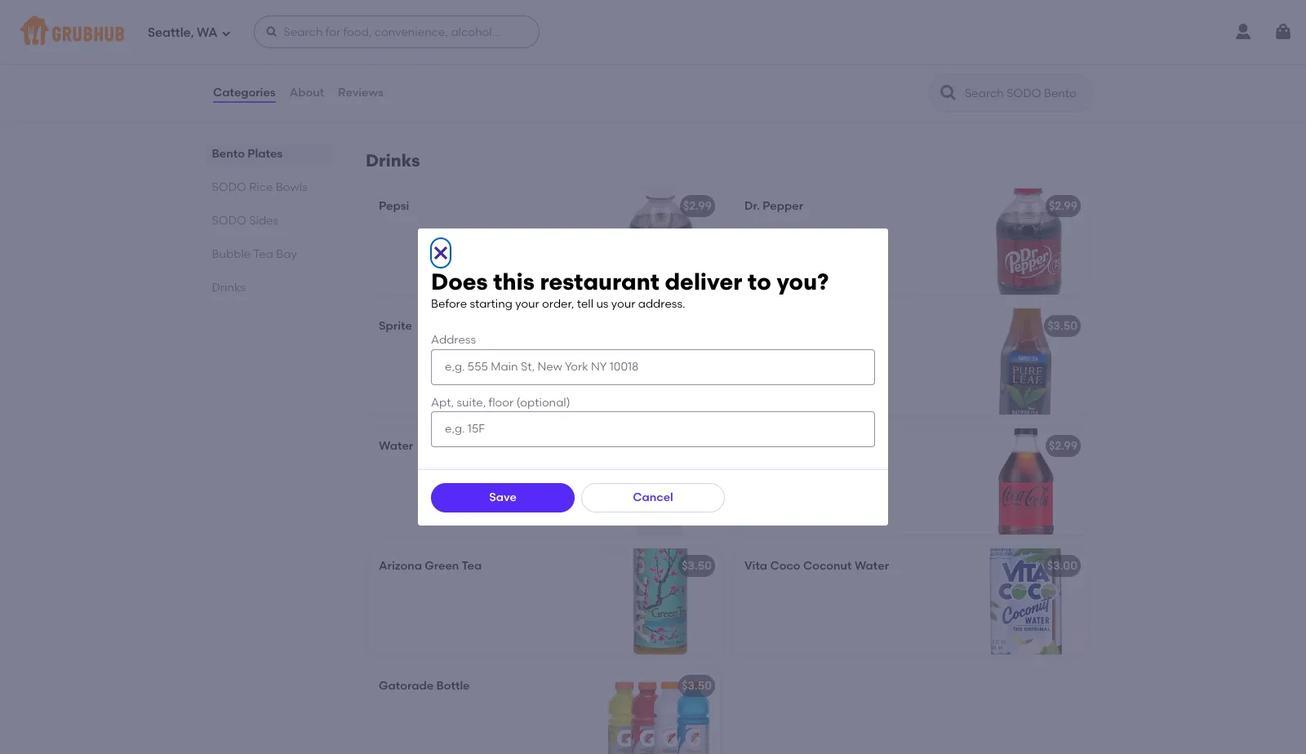 Task type: describe. For each thing, give the bounding box(es) containing it.
a
[[398, 43, 405, 57]]

order,
[[542, 297, 574, 311]]

$3.50 inside button
[[1048, 319, 1078, 333]]

smoothie!
[[777, 60, 833, 74]]

vita
[[745, 559, 768, 573]]

delicious
[[857, 43, 906, 57]]

coconut
[[803, 559, 852, 573]]

pepper
[[763, 199, 804, 213]]

2 your from the left
[[611, 297, 636, 311]]

vita coco coconut water image
[[965, 549, 1088, 655]]

sweet
[[379, 60, 411, 74]]

bowls
[[276, 180, 308, 194]]

apt, suite, floor (optional)
[[431, 396, 570, 410]]

bubble
[[212, 247, 251, 261]]

the
[[868, 60, 886, 74]]

$3.50 button
[[735, 309, 1088, 415]]

sodo sides tab
[[212, 212, 327, 229]]

green
[[425, 559, 459, 573]]

main navigation navigation
[[0, 0, 1306, 64]]

bay
[[277, 247, 297, 261]]

balance
[[745, 77, 791, 91]]

smoothie
[[444, 20, 497, 34]]

reviews
[[338, 86, 384, 99]]

pineapple smoothie image
[[965, 10, 1088, 116]]

coke zero image
[[965, 429, 1088, 535]]

arizona green tea image
[[599, 549, 722, 655]]

bubble tea bay tab
[[212, 246, 327, 263]]

vita coco coconut water
[[745, 559, 889, 573]]

1 vertical spatial water
[[855, 559, 889, 573]]

this
[[493, 268, 535, 296]]

0 vertical spatial water
[[379, 439, 413, 453]]

sodo for sodo rice bowls
[[212, 180, 247, 194]]

bento
[[212, 147, 245, 161]]

texture
[[892, 77, 931, 91]]

treat yourself to our delicious sodo boba smoothie! enjoy the perfect balance of sweetness and texture in every sip!
[[745, 43, 943, 107]]

drinks tab
[[212, 279, 327, 296]]

tea inside tab
[[254, 247, 274, 261]]

dr. pepper image
[[965, 189, 1088, 295]]

restaurant
[[540, 268, 660, 296]]

bento plates tab
[[212, 145, 327, 162]]

categories
[[213, 86, 276, 99]]

cancel button
[[581, 483, 725, 513]]

sides
[[250, 214, 279, 228]]

address
[[431, 333, 476, 347]]

arizona
[[379, 559, 422, 573]]

yourself
[[776, 43, 819, 57]]

1 vertical spatial tea
[[462, 559, 482, 573]]

starting
[[470, 297, 513, 311]]

suite,
[[457, 396, 486, 410]]

deliver
[[665, 268, 743, 296]]

bottle
[[436, 679, 470, 693]]

pepsi
[[379, 199, 409, 213]]

gatorade
[[379, 679, 434, 693]]

perfect
[[889, 60, 929, 74]]

0 horizontal spatial svg image
[[221, 28, 231, 38]]

reviews button
[[337, 64, 384, 122]]

categories button
[[212, 64, 277, 122]]

Search SODO Bento search field
[[964, 86, 1088, 101]]

you?
[[777, 268, 829, 296]]

dr.
[[745, 199, 760, 213]]

search icon image
[[939, 83, 959, 103]]

pepsi image
[[599, 189, 722, 295]]

sodo rice bowls
[[212, 180, 308, 194]]

creamy
[[408, 43, 450, 57]]

treat yourself to our delicious sodo boba smoothie! enjoy the perfect balance of sweetness and texture in every sip! button
[[735, 10, 1088, 116]]

1 your from the left
[[515, 297, 540, 311]]

enjoy
[[836, 60, 865, 74]]

in
[[933, 77, 943, 91]]

seattle,
[[148, 25, 194, 40]]

sodo
[[909, 43, 937, 57]]

strawberry smoothie
[[379, 20, 497, 34]]

drinks inside tab
[[212, 281, 246, 295]]

coco
[[770, 559, 801, 573]]

any
[[550, 43, 570, 57]]

and
[[867, 77, 889, 91]]

seattle, wa
[[148, 25, 218, 40]]

bubble tea bay
[[212, 247, 297, 261]]

sprite image
[[599, 309, 722, 415]]

boba
[[745, 60, 774, 74]]



Task type: vqa. For each thing, say whether or not it's contained in the screenshot.
Guava
no



Task type: locate. For each thing, give the bounding box(es) containing it.
sodo up 'bubble' in the top left of the page
[[212, 214, 247, 228]]

pure leaf sweet tea image
[[965, 309, 1088, 415]]

cancel
[[633, 490, 673, 504]]

tea right green
[[462, 559, 482, 573]]

1 horizontal spatial svg image
[[265, 25, 278, 38]]

1 horizontal spatial tea
[[462, 559, 482, 573]]

try a creamy smoothie to fulfill any sweet cravings!
[[379, 43, 570, 74]]

1 horizontal spatial to
[[748, 268, 771, 296]]

1 vertical spatial sodo
[[212, 214, 247, 228]]

to left fulfill
[[507, 43, 519, 57]]

0 horizontal spatial tea
[[254, 247, 274, 261]]

to left our at the right of page
[[822, 43, 833, 57]]

water image
[[599, 429, 722, 535]]

0 horizontal spatial to
[[507, 43, 519, 57]]

svg image
[[1274, 22, 1293, 42], [431, 243, 451, 263]]

tea left bay
[[254, 247, 274, 261]]

coke zero
[[745, 439, 802, 453]]

sweetness
[[807, 77, 864, 91]]

before
[[431, 297, 467, 311]]

to
[[507, 43, 519, 57], [822, 43, 833, 57], [748, 268, 771, 296]]

treat
[[745, 43, 774, 57]]

wa
[[197, 25, 218, 40]]

does this restaurant deliver to you? before starting your order, tell us your address.
[[431, 268, 829, 311]]

1 horizontal spatial water
[[855, 559, 889, 573]]

your right us
[[611, 297, 636, 311]]

$2.99
[[683, 199, 712, 213], [1049, 199, 1078, 213], [1049, 439, 1078, 453]]

2 vertical spatial $3.50
[[682, 679, 712, 693]]

apt,
[[431, 396, 454, 410]]

dr. pepper
[[745, 199, 804, 213]]

1 vertical spatial svg image
[[431, 243, 451, 263]]

sodo inside sodo rice bowls tab
[[212, 180, 247, 194]]

2 horizontal spatial to
[[822, 43, 833, 57]]

0 horizontal spatial drinks
[[212, 281, 246, 295]]

sodo left rice
[[212, 180, 247, 194]]

$3.50 for arizona green tea
[[682, 559, 712, 573]]

$3.50 for gatorade bottle
[[682, 679, 712, 693]]

us
[[596, 297, 609, 311]]

(optional)
[[517, 396, 570, 410]]

1 horizontal spatial drinks
[[366, 150, 420, 171]]

bento plates
[[212, 147, 283, 161]]

coke
[[745, 439, 774, 453]]

svg image
[[265, 25, 278, 38], [221, 28, 231, 38]]

sprite
[[379, 319, 412, 333]]

0 vertical spatial tea
[[254, 247, 274, 261]]

tea
[[254, 247, 274, 261], [462, 559, 482, 573]]

0 vertical spatial $3.50
[[1048, 319, 1078, 333]]

sodo
[[212, 180, 247, 194], [212, 214, 247, 228]]

$2.99 for zero
[[1049, 439, 1078, 453]]

$2.99 for pepper
[[1049, 199, 1078, 213]]

1 horizontal spatial your
[[611, 297, 636, 311]]

to for you?
[[748, 268, 771, 296]]

$3.50
[[1048, 319, 1078, 333], [682, 559, 712, 573], [682, 679, 712, 693]]

drinks up 'pepsi'
[[366, 150, 420, 171]]

drinks
[[366, 150, 420, 171], [212, 281, 246, 295]]

smoothie
[[453, 43, 505, 57]]

$1.99
[[685, 439, 712, 453]]

0 horizontal spatial your
[[515, 297, 540, 311]]

0 vertical spatial sodo
[[212, 180, 247, 194]]

e,g. 15F search field
[[431, 411, 875, 447]]

0 vertical spatial drinks
[[366, 150, 420, 171]]

your
[[515, 297, 540, 311], [611, 297, 636, 311]]

to inside the treat yourself to our delicious sodo boba smoothie! enjoy the perfect balance of sweetness and texture in every sip!
[[822, 43, 833, 57]]

does
[[431, 268, 488, 296]]

zero
[[777, 439, 802, 453]]

to left you?
[[748, 268, 771, 296]]

gatorade bottle
[[379, 679, 470, 693]]

floor
[[489, 396, 514, 410]]

2 sodo from the top
[[212, 214, 247, 228]]

0 horizontal spatial water
[[379, 439, 413, 453]]

plates
[[248, 147, 283, 161]]

sodo inside tab
[[212, 214, 247, 228]]

1 horizontal spatial svg image
[[1274, 22, 1293, 42]]

sprite button
[[369, 309, 722, 415]]

save
[[489, 490, 517, 504]]

try
[[379, 43, 395, 57]]

address.
[[638, 297, 685, 311]]

1 vertical spatial $3.50
[[682, 559, 712, 573]]

strawberry
[[379, 20, 441, 34]]

save button
[[431, 483, 575, 513]]

gatorade bottle image
[[599, 669, 722, 755]]

0 horizontal spatial svg image
[[431, 243, 451, 263]]

to inside the does this restaurant deliver to you? before starting your order, tell us your address.
[[748, 268, 771, 296]]

rice
[[250, 180, 274, 194]]

your down 'this'
[[515, 297, 540, 311]]

every
[[745, 93, 775, 107]]

1 vertical spatial drinks
[[212, 281, 246, 295]]

arizona green tea
[[379, 559, 482, 573]]

sodo for sodo sides
[[212, 214, 247, 228]]

drinks down 'bubble' in the top left of the page
[[212, 281, 246, 295]]

about
[[290, 86, 324, 99]]

$3.00
[[1047, 559, 1078, 573]]

cravings!
[[414, 60, 464, 74]]

sip!
[[777, 93, 796, 107]]

1 sodo from the top
[[212, 180, 247, 194]]

e,g. 555 Main St, New York NY 10018 search field
[[431, 349, 875, 385]]

our
[[836, 43, 854, 57]]

sodo rice bowls tab
[[212, 179, 327, 196]]

strawberry smoothie image
[[599, 10, 722, 116]]

tell
[[577, 297, 594, 311]]

to inside try a creamy smoothie to fulfill any sweet cravings!
[[507, 43, 519, 57]]

svg image inside main navigation navigation
[[1274, 22, 1293, 42]]

water
[[379, 439, 413, 453], [855, 559, 889, 573]]

of
[[793, 77, 804, 91]]

about button
[[289, 64, 325, 122]]

0 vertical spatial svg image
[[1274, 22, 1293, 42]]

sodo sides
[[212, 214, 279, 228]]

to for fulfill
[[507, 43, 519, 57]]

fulfill
[[522, 43, 547, 57]]



